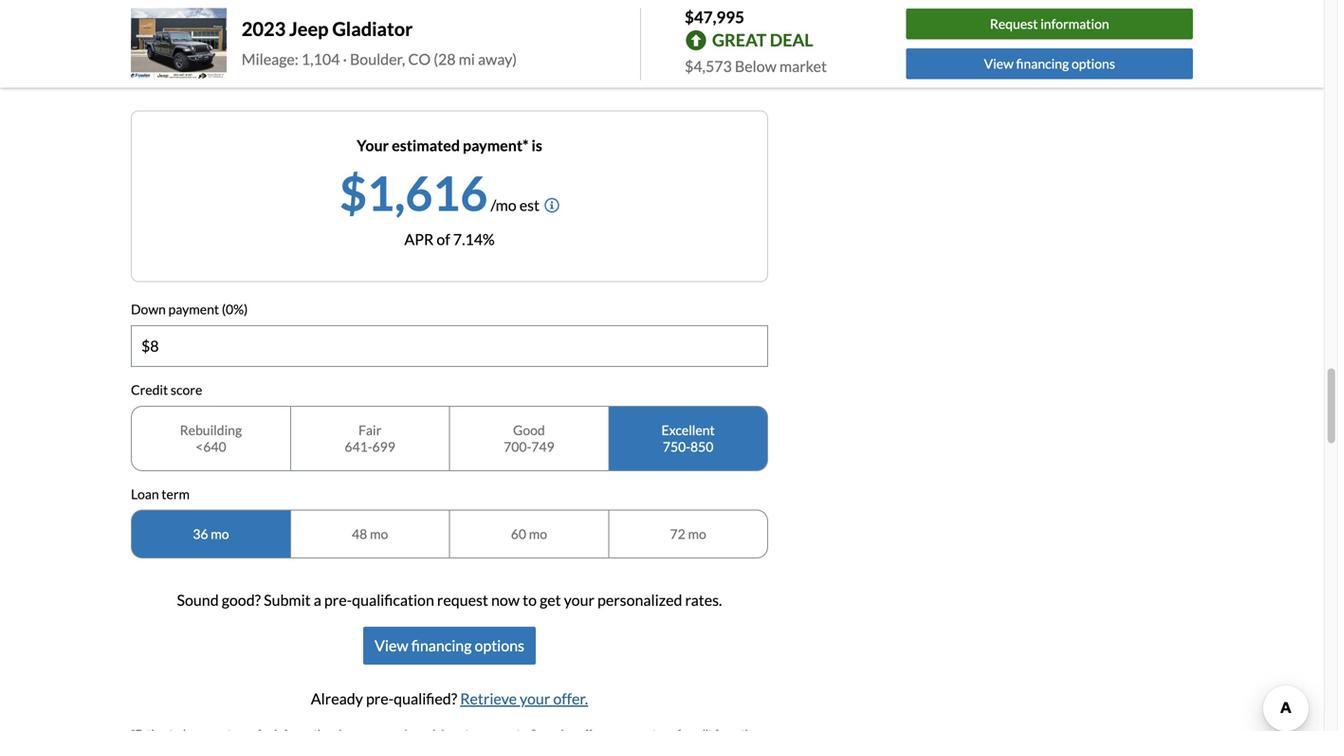 Task type: vqa. For each thing, say whether or not it's contained in the screenshot.
right "View financing options" button
yes



Task type: describe. For each thing, give the bounding box(es) containing it.
information
[[1041, 16, 1110, 32]]

to
[[523, 591, 537, 610]]

get
[[540, 591, 561, 610]]

699
[[372, 439, 396, 455]]

0 horizontal spatial personalized
[[265, 65, 350, 83]]

market
[[780, 57, 827, 75]]

60 mo
[[511, 526, 547, 542]]

1 vertical spatial view financing options button
[[363, 627, 536, 665]]

shop with real, personalized rates
[[164, 65, 386, 83]]

good?
[[222, 591, 261, 610]]

loan term
[[131, 486, 190, 502]]

request information button
[[907, 9, 1194, 40]]

request
[[437, 591, 489, 610]]

great
[[713, 30, 767, 50]]

co
[[408, 50, 431, 68]]

great deal
[[713, 30, 814, 50]]

$1,616 /mo est
[[340, 164, 540, 221]]

$4,573 below market
[[685, 57, 827, 75]]

0 horizontal spatial view
[[375, 637, 409, 655]]

(0%)
[[222, 301, 248, 318]]

pre- for get
[[192, 32, 220, 50]]

850
[[691, 439, 714, 455]]

info circle image
[[545, 198, 560, 213]]

700-
[[504, 439, 532, 455]]

retrieve
[[460, 690, 517, 708]]

good
[[513, 422, 545, 438]]

already
[[311, 690, 363, 708]]

with
[[200, 65, 230, 83]]

mi
[[459, 50, 475, 68]]

retrieve your offer. link
[[460, 690, 588, 708]]

now
[[491, 591, 520, 610]]

48
[[352, 526, 367, 542]]

a
[[314, 591, 322, 610]]

$47,995
[[685, 7, 745, 27]]

7.14%
[[453, 230, 495, 249]]

payment*
[[463, 136, 529, 155]]

1 vertical spatial pre-
[[324, 591, 352, 610]]

2023 jeep gladiator mileage: 1,104 · boulder, co (28 mi away)
[[242, 17, 517, 68]]

pre- for already
[[366, 690, 394, 708]]

your
[[357, 136, 389, 155]]

1 vertical spatial your
[[520, 690, 551, 708]]

fair
[[359, 422, 382, 438]]

of
[[437, 230, 450, 249]]

<640
[[196, 439, 226, 455]]

offer.
[[554, 690, 588, 708]]

1,104
[[302, 50, 340, 68]]

real,
[[233, 65, 262, 83]]

36
[[193, 526, 208, 542]]

(28
[[434, 50, 456, 68]]

641-
[[345, 439, 372, 455]]

excellent 750-850
[[662, 422, 715, 455]]

loan
[[131, 486, 159, 502]]

mileage:
[[242, 50, 299, 68]]

apr
[[405, 230, 434, 249]]

est
[[520, 196, 540, 215]]

1 vertical spatial personalized
[[598, 591, 683, 610]]

mo for 72 mo
[[688, 526, 707, 542]]

payment
[[168, 301, 219, 318]]

already pre-qualified? retrieve your offer.
[[311, 690, 588, 708]]

get
[[164, 32, 189, 50]]

Down payment (0%) text field
[[132, 326, 768, 366]]

down payment (0%)
[[131, 301, 248, 318]]



Task type: locate. For each thing, give the bounding box(es) containing it.
mo
[[211, 526, 229, 542], [370, 526, 388, 542], [529, 526, 547, 542], [688, 526, 707, 542]]

mo right 48
[[370, 526, 388, 542]]

term
[[162, 486, 190, 502]]

0 horizontal spatial view financing options
[[375, 637, 525, 655]]

mo right 36
[[211, 526, 229, 542]]

rates
[[353, 65, 386, 83]]

3 mo from the left
[[529, 526, 547, 542]]

1 vertical spatial view financing options
[[375, 637, 525, 655]]

rebuilding
[[180, 422, 242, 438]]

score
[[171, 382, 202, 398]]

72 mo
[[670, 526, 707, 542]]

your right get
[[564, 591, 595, 610]]

personalized
[[265, 65, 350, 83], [598, 591, 683, 610]]

qualified?
[[394, 690, 457, 708]]

mo for 36 mo
[[211, 526, 229, 542]]

36 mo
[[193, 526, 229, 542]]

4 mo from the left
[[688, 526, 707, 542]]

0 vertical spatial your
[[564, 591, 595, 610]]

0 vertical spatial pre-
[[192, 32, 220, 50]]

2 mo from the left
[[370, 526, 388, 542]]

sound
[[177, 591, 219, 610]]

0 horizontal spatial financing
[[412, 637, 472, 655]]

credit
[[131, 382, 168, 398]]

mo right 72
[[688, 526, 707, 542]]

options
[[1072, 55, 1116, 72], [475, 637, 525, 655]]

credit score
[[131, 382, 202, 398]]

boulder,
[[350, 50, 405, 68]]

request information
[[991, 16, 1110, 32]]

mo for 48 mo
[[370, 526, 388, 542]]

0 horizontal spatial your
[[520, 690, 551, 708]]

1 horizontal spatial financing
[[1017, 55, 1070, 72]]

72
[[670, 526, 686, 542]]

1 horizontal spatial pre-
[[324, 591, 352, 610]]

0 vertical spatial personalized
[[265, 65, 350, 83]]

get pre-qualified
[[164, 32, 277, 50]]

2 horizontal spatial pre-
[[366, 690, 394, 708]]

rates.
[[686, 591, 723, 610]]

0 vertical spatial view
[[985, 55, 1014, 72]]

·
[[343, 50, 347, 68]]

shop
[[164, 65, 197, 83]]

750-
[[663, 439, 691, 455]]

view down request in the top of the page
[[985, 55, 1014, 72]]

1 horizontal spatial view financing options
[[985, 55, 1116, 72]]

$4,573
[[685, 57, 732, 75]]

mo for 60 mo
[[529, 526, 547, 542]]

view down qualification
[[375, 637, 409, 655]]

/mo
[[491, 196, 517, 215]]

1 horizontal spatial options
[[1072, 55, 1116, 72]]

view financing options for bottom view financing options button
[[375, 637, 525, 655]]

is
[[532, 136, 543, 155]]

request
[[991, 16, 1039, 32]]

pre-
[[192, 32, 220, 50], [324, 591, 352, 610], [366, 690, 394, 708]]

rebuilding <640
[[180, 422, 242, 455]]

deal
[[770, 30, 814, 50]]

good 700-749
[[504, 422, 555, 455]]

1 horizontal spatial view
[[985, 55, 1014, 72]]

personalized down the jeep
[[265, 65, 350, 83]]

1 horizontal spatial your
[[564, 591, 595, 610]]

fair 641-699
[[345, 422, 396, 455]]

1 vertical spatial options
[[475, 637, 525, 655]]

view financing options button
[[907, 48, 1194, 79], [363, 627, 536, 665]]

view financing options down 'sound good? submit a pre-qualification request now to get your personalized rates.'
[[375, 637, 525, 655]]

down
[[131, 301, 166, 318]]

749
[[532, 439, 555, 455]]

1 horizontal spatial view financing options button
[[907, 48, 1194, 79]]

qualified
[[220, 32, 277, 50]]

view financing options
[[985, 55, 1116, 72], [375, 637, 525, 655]]

pre- right get
[[192, 32, 220, 50]]

2023 jeep gladiator image
[[131, 8, 227, 80]]

view financing options for rightmost view financing options button
[[985, 55, 1116, 72]]

financing down 'sound good? submit a pre-qualification request now to get your personalized rates.'
[[412, 637, 472, 655]]

2 vertical spatial pre-
[[366, 690, 394, 708]]

pre- right a
[[324, 591, 352, 610]]

1 mo from the left
[[211, 526, 229, 542]]

pre- right the already at left bottom
[[366, 690, 394, 708]]

financing down request information button
[[1017, 55, 1070, 72]]

mo right 60
[[529, 526, 547, 542]]

qualification
[[352, 591, 434, 610]]

excellent
[[662, 422, 715, 438]]

view financing options button down 'sound good? submit a pre-qualification request now to get your personalized rates.'
[[363, 627, 536, 665]]

0 vertical spatial view financing options
[[985, 55, 1116, 72]]

view financing options button down request information button
[[907, 48, 1194, 79]]

0 horizontal spatial pre-
[[192, 32, 220, 50]]

apr of 7.14%
[[405, 230, 495, 249]]

0 vertical spatial financing
[[1017, 55, 1070, 72]]

estimated
[[392, 136, 460, 155]]

2023
[[242, 17, 286, 40]]

0 horizontal spatial options
[[475, 637, 525, 655]]

personalized left rates.
[[598, 591, 683, 610]]

0 vertical spatial view financing options button
[[907, 48, 1194, 79]]

your
[[564, 591, 595, 610], [520, 690, 551, 708]]

view
[[985, 55, 1014, 72], [375, 637, 409, 655]]

sound good? submit a pre-qualification request now to get your personalized rates.
[[177, 591, 723, 610]]

jeep
[[289, 17, 329, 40]]

$1,616
[[340, 164, 488, 221]]

60
[[511, 526, 527, 542]]

0 vertical spatial options
[[1072, 55, 1116, 72]]

submit
[[264, 591, 311, 610]]

1 horizontal spatial personalized
[[598, 591, 683, 610]]

gladiator
[[332, 17, 413, 40]]

options down now
[[475, 637, 525, 655]]

options down information
[[1072, 55, 1116, 72]]

1 vertical spatial view
[[375, 637, 409, 655]]

away)
[[478, 50, 517, 68]]

your estimated payment* is
[[357, 136, 543, 155]]

0 horizontal spatial view financing options button
[[363, 627, 536, 665]]

48 mo
[[352, 526, 388, 542]]

view financing options down request information button
[[985, 55, 1116, 72]]

below
[[735, 57, 777, 75]]

your left the offer.
[[520, 690, 551, 708]]

1 vertical spatial financing
[[412, 637, 472, 655]]



